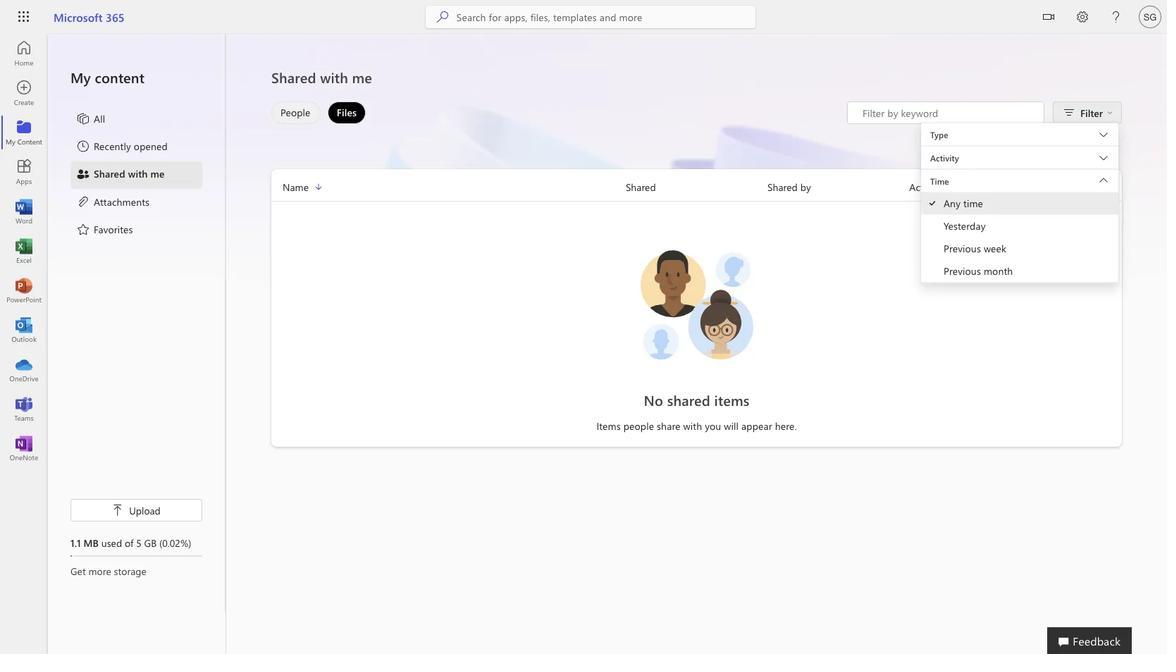 Task type: locate. For each thing, give the bounding box(es) containing it.
1 horizontal spatial me
[[352, 68, 372, 87]]

shared with me
[[271, 68, 372, 87], [94, 167, 165, 180]]

previous
[[944, 242, 981, 255], [944, 264, 981, 277]]

0 horizontal spatial me
[[151, 167, 165, 180]]

row
[[271, 179, 1122, 202]]

0 vertical spatial previous
[[944, 242, 981, 255]]

my content left pane navigation navigation
[[48, 34, 226, 612]]

1 vertical spatial me
[[151, 167, 165, 180]]

0 vertical spatial shared with me
[[271, 68, 372, 87]]

Search box. Suggestions appear as you type. search field
[[457, 6, 755, 28]]

with left you
[[683, 419, 702, 432]]

previous down yesterday
[[944, 242, 981, 255]]

1 vertical spatial previous
[[944, 264, 981, 277]]

1 vertical spatial shared with me
[[94, 167, 165, 180]]

1 previous from the top
[[944, 242, 981, 255]]

shared by button
[[768, 179, 909, 195]]

menu containing any time
[[921, 192, 1118, 283]]

my content image
[[17, 125, 31, 140]]

previous inside checkbox item
[[944, 242, 981, 255]]

favorites element
[[76, 222, 133, 239]]

tab list containing people
[[268, 101, 369, 124]]

0 vertical spatial with
[[320, 68, 348, 87]]

2 previous from the top
[[944, 264, 981, 277]]

content
[[95, 68, 144, 87]]

filter
[[1080, 106, 1103, 119]]

week
[[984, 242, 1006, 255]]

2 horizontal spatial with
[[683, 419, 702, 432]]

filter 
[[1080, 106, 1113, 119]]

used
[[101, 536, 122, 549]]

files
[[337, 106, 357, 119]]

files tab
[[324, 101, 369, 124]]

0 horizontal spatial shared with me
[[94, 167, 165, 180]]

me inside my content left pane navigation "navigation"
[[151, 167, 165, 180]]

home image
[[17, 47, 31, 61]]

with down recently opened
[[128, 167, 148, 180]]

tab list
[[268, 101, 369, 124]]

1 horizontal spatial menu
[[921, 192, 1118, 283]]

shared with me down the recently opened element
[[94, 167, 165, 180]]

1 horizontal spatial with
[[320, 68, 348, 87]]

1.1
[[70, 536, 81, 549]]

1 vertical spatial with
[[128, 167, 148, 180]]

sg button
[[1133, 0, 1167, 34]]

type button
[[921, 123, 1118, 146]]

previous for previous week
[[944, 242, 981, 255]]

word image
[[17, 204, 31, 218]]

previous month
[[944, 264, 1013, 277]]

2 vertical spatial with
[[683, 419, 702, 432]]

1 horizontal spatial shared with me
[[271, 68, 372, 87]]

get more storage button
[[70, 564, 202, 578]]

1.1 mb used of 5 gb (0.02%)
[[70, 536, 191, 549]]

shared
[[271, 68, 316, 87], [94, 167, 125, 180], [626, 180, 656, 193], [768, 180, 798, 193]]

activity
[[930, 152, 959, 163], [909, 180, 942, 193]]

recently opened element
[[76, 139, 168, 156]]

activity, column 4 of 4 column header
[[909, 179, 1122, 195]]

None search field
[[426, 6, 755, 28]]

shared inside my content left pane navigation "navigation"
[[94, 167, 125, 180]]

activity inside activity 'dropdown button'
[[930, 152, 959, 163]]

time
[[930, 175, 949, 186]]

menu containing all
[[70, 106, 202, 244]]

with inside status
[[683, 419, 702, 432]]

opened
[[134, 139, 168, 152]]

feedback button
[[1047, 627, 1132, 654]]

row containing name
[[271, 179, 1122, 202]]

with up files on the top left of the page
[[320, 68, 348, 87]]

status
[[847, 101, 1044, 124]]

shared with me up files on the top left of the page
[[271, 68, 372, 87]]

0 vertical spatial activity
[[930, 152, 959, 163]]

previous down previous week
[[944, 264, 981, 277]]

all element
[[76, 111, 105, 128]]

menu
[[70, 106, 202, 244], [921, 192, 1118, 283]]

with
[[320, 68, 348, 87], [128, 167, 148, 180], [683, 419, 702, 432]]

 button
[[1032, 0, 1066, 36]]

previous inside 'checkbox item'
[[944, 264, 981, 277]]

people tab
[[268, 101, 324, 124]]

previous for previous month
[[944, 264, 981, 277]]

me up files on the top left of the page
[[352, 68, 372, 87]]

Filter by keyword text field
[[861, 106, 1037, 120]]

microsoft 365 banner
[[0, 0, 1167, 36]]

(0.02%)
[[159, 536, 191, 549]]

appear
[[741, 419, 772, 432]]

no
[[644, 391, 663, 409]]

activity inside 'activity, column 4 of 4' column header
[[909, 180, 942, 193]]

0 horizontal spatial with
[[128, 167, 148, 180]]

menu inside my content left pane navigation "navigation"
[[70, 106, 202, 244]]

0 horizontal spatial menu
[[70, 106, 202, 244]]

will
[[724, 419, 739, 432]]

activity down type
[[909, 180, 942, 193]]

storage
[[114, 564, 147, 577]]


[[112, 505, 123, 516]]

any time
[[944, 197, 983, 210]]

navigation
[[0, 34, 48, 468]]

me down "opened" in the top of the page
[[151, 167, 165, 180]]

shared button
[[626, 179, 768, 195]]

1 vertical spatial activity
[[909, 180, 942, 193]]


[[1043, 11, 1054, 23]]

me
[[352, 68, 372, 87], [151, 167, 165, 180]]

activity up time
[[930, 152, 959, 163]]

people
[[624, 419, 654, 432]]

of
[[125, 536, 133, 549]]



Task type: describe. For each thing, give the bounding box(es) containing it.
5
[[136, 536, 141, 549]]

microsoft 365
[[54, 9, 125, 24]]

shared with me element
[[76, 167, 165, 183]]

onedrive image
[[17, 362, 31, 376]]

by
[[800, 180, 811, 193]]

shared with me inside my content left pane navigation "navigation"
[[94, 167, 165, 180]]

people
[[281, 106, 310, 119]]

items
[[714, 391, 750, 409]]

excel image
[[17, 244, 31, 258]]

empty state icon image
[[633, 241, 760, 368]]

shared
[[667, 391, 710, 409]]

microsoft
[[54, 9, 103, 24]]

recently
[[94, 139, 131, 152]]

previous week checkbox item
[[921, 237, 1118, 260]]

all
[[94, 112, 105, 125]]

recently opened
[[94, 139, 168, 152]]

my content
[[70, 68, 144, 87]]

items people share with you will appear here. status
[[484, 419, 909, 433]]

create image
[[17, 86, 31, 100]]

get more storage
[[70, 564, 147, 577]]

with inside menu
[[128, 167, 148, 180]]

sg
[[1144, 11, 1157, 22]]

0 vertical spatial me
[[352, 68, 372, 87]]

time
[[963, 197, 983, 210]]

outlook image
[[17, 323, 31, 337]]

shared inside button
[[768, 180, 798, 193]]

type
[[930, 129, 948, 140]]

name button
[[271, 179, 626, 195]]

favorites
[[94, 222, 133, 235]]

365
[[106, 9, 125, 24]]

teams image
[[17, 402, 31, 416]]

here.
[[775, 419, 797, 432]]

 upload
[[112, 504, 161, 517]]

get
[[70, 564, 86, 577]]

items
[[597, 419, 621, 432]]

my
[[70, 68, 91, 87]]

shared inside 'button'
[[626, 180, 656, 193]]

activity button
[[921, 146, 1118, 169]]

powerpoint image
[[17, 283, 31, 297]]

no shared items status
[[484, 390, 909, 410]]

no shared items
[[644, 391, 750, 409]]

items people share with you will appear here.
[[597, 419, 797, 432]]

you
[[705, 419, 721, 432]]

attachments
[[94, 195, 150, 208]]

feedback
[[1073, 633, 1121, 648]]

shared by
[[768, 180, 811, 193]]

any time checkbox item
[[921, 192, 1118, 215]]

gb
[[144, 536, 157, 549]]

yesterday
[[944, 219, 986, 232]]

name
[[283, 180, 309, 193]]

share
[[657, 419, 681, 432]]

activity for 'activity, column 4 of 4' column header
[[909, 180, 942, 193]]

time button
[[921, 170, 1118, 192]]

previous month checkbox item
[[921, 260, 1118, 282]]

yesterday checkbox item
[[921, 215, 1118, 237]]

previous week
[[944, 242, 1006, 255]]

upload
[[129, 504, 161, 517]]

activity for activity 'dropdown button'
[[930, 152, 959, 163]]

any
[[944, 197, 961, 210]]

month
[[984, 264, 1013, 277]]

apps image
[[17, 165, 31, 179]]

mb
[[84, 536, 99, 549]]

onenote image
[[17, 441, 31, 455]]

attachments element
[[76, 194, 150, 211]]

more
[[88, 564, 111, 577]]


[[1107, 110, 1113, 116]]



Task type: vqa. For each thing, say whether or not it's contained in the screenshot.
No Shared Items
yes



